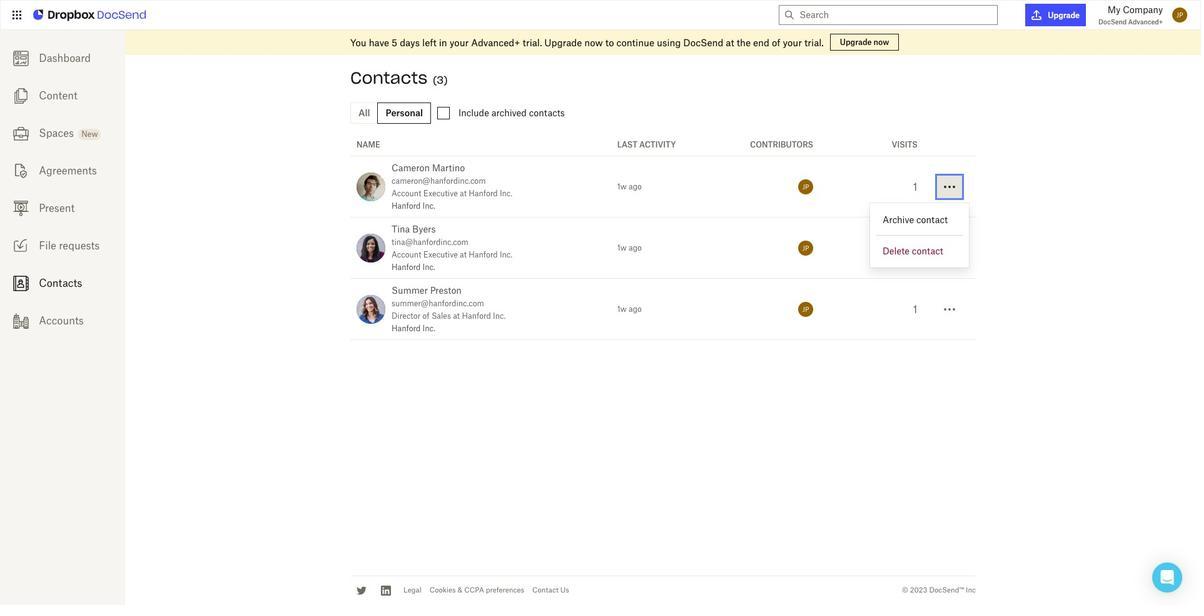 Task type: vqa. For each thing, say whether or not it's contained in the screenshot.
'Tina'
yes



Task type: locate. For each thing, give the bounding box(es) containing it.
continue
[[617, 37, 655, 48]]

account
[[392, 189, 422, 198], [392, 250, 422, 260]]

advanced+ down company
[[1129, 18, 1164, 26]]

options menu image
[[943, 179, 958, 194], [943, 241, 958, 256], [943, 302, 958, 317]]

you have 5 days left in your advanced+ trial. upgrade now to continue using docsend at the end of your trial.
[[351, 37, 824, 48]]

of left the sales
[[423, 312, 430, 321]]

delete contact button
[[877, 241, 963, 261]]

new
[[82, 130, 98, 139]]

advanced+ inside my company docsend advanced+
[[1129, 18, 1164, 26]]

1 vertical spatial contacts
[[39, 277, 82, 290]]

now
[[585, 37, 603, 48], [874, 38, 890, 47]]

1 horizontal spatial upgrade
[[841, 38, 872, 47]]

account down tina
[[392, 250, 422, 260]]

0 vertical spatial executive
[[424, 189, 458, 198]]

cookies & ccpa preferences link
[[430, 587, 525, 596]]

summer preston image
[[357, 295, 386, 324], [357, 295, 386, 324]]

delete
[[883, 246, 910, 256]]

executive
[[424, 189, 458, 198], [424, 250, 458, 260]]

upgrade
[[1049, 10, 1081, 20], [545, 37, 582, 48], [841, 38, 872, 47]]

1 for tina byers
[[914, 242, 918, 254]]

3 1w from the top
[[618, 305, 627, 314]]

at left the
[[726, 37, 735, 48]]

1 1w ago from the top
[[618, 182, 642, 192]]

1
[[914, 181, 918, 193], [914, 242, 918, 254], [914, 303, 918, 316]]

docsend right using
[[684, 37, 724, 48]]

receive image
[[13, 238, 28, 254]]

docsend™
[[930, 587, 965, 596]]

2 trial. from the left
[[805, 37, 824, 48]]

of inside the summer preston summer@hanfordinc.com director of sales at hanford inc. hanford inc.
[[423, 312, 430, 321]]

archive contact
[[883, 214, 948, 225]]

my company docsend advanced+
[[1099, 4, 1164, 26]]

sales
[[432, 312, 451, 321]]

2 hanford inc. link from the top
[[392, 263, 436, 272]]

2 ago from the top
[[629, 244, 642, 253]]

options menu image for summer preston
[[943, 302, 958, 317]]

2 executive from the top
[[424, 250, 458, 260]]

cameron@hanfordinc.com
[[392, 177, 486, 186]]

upgrade inside button
[[1049, 10, 1081, 20]]

2 1w from the top
[[618, 244, 627, 253]]

2 vertical spatial 1w ago
[[618, 305, 642, 314]]

1 account from the top
[[392, 189, 422, 198]]

0 vertical spatial of
[[772, 37, 781, 48]]

executive down the tina@hanfordinc.com
[[424, 250, 458, 260]]

account inside cameron martino cameron@hanfordinc.com account executive at hanford inc. hanford inc.
[[392, 189, 422, 198]]

executive for byers
[[424, 250, 458, 260]]

hanford inc. link for summer
[[392, 324, 436, 334]]

inc.
[[500, 189, 513, 198], [423, 202, 436, 211], [500, 250, 513, 260], [423, 263, 436, 272], [493, 312, 506, 321], [423, 324, 436, 334]]

3 ago from the top
[[629, 305, 642, 314]]

1 horizontal spatial trial.
[[805, 37, 824, 48]]

hanford inc. link
[[392, 202, 436, 211], [392, 263, 436, 272], [392, 324, 436, 334]]

docsend
[[1099, 18, 1128, 26], [684, 37, 724, 48]]

end
[[754, 37, 770, 48]]

0 vertical spatial docsend
[[1099, 18, 1128, 26]]

0 vertical spatial 1
[[914, 181, 918, 193]]

cameron martino cameron@hanfordinc.com account executive at hanford inc. hanford inc.
[[392, 163, 513, 211]]

at right the sales
[[453, 312, 460, 321]]

2 vertical spatial ago
[[629, 305, 642, 314]]

at down the "cameron@hanfordinc.com"
[[460, 189, 467, 198]]

2 vertical spatial hanford inc. link
[[392, 324, 436, 334]]

contact inside delete contact button
[[913, 246, 944, 256]]

1 horizontal spatial contacts
[[351, 68, 428, 88]]

1 vertical spatial contact
[[913, 246, 944, 256]]

hanford inc. link up tina byers link on the left top of page
[[392, 202, 436, 211]]

1 vertical spatial options menu image
[[943, 241, 958, 256]]

contacts
[[351, 68, 428, 88], [39, 277, 82, 290]]

2 1w ago from the top
[[618, 244, 642, 253]]

1 vertical spatial docsend
[[684, 37, 724, 48]]

0 horizontal spatial of
[[423, 312, 430, 321]]

1 vertical spatial 1w ago
[[618, 244, 642, 253]]

1 vertical spatial executive
[[424, 250, 458, 260]]

1w ago for byers
[[618, 244, 642, 253]]

account for cameron
[[392, 189, 422, 198]]

contributors
[[751, 140, 814, 150]]

contacts down "5" on the left of the page
[[351, 68, 428, 88]]

1 executive from the top
[[424, 189, 458, 198]]

0 vertical spatial ago
[[629, 182, 642, 192]]

2 vertical spatial options menu image
[[943, 302, 958, 317]]

3 options menu image from the top
[[943, 302, 958, 317]]

contact right delete
[[913, 246, 944, 256]]

contacts (3)
[[351, 68, 448, 88]]

2 options menu image from the top
[[943, 241, 958, 256]]

1 horizontal spatial your
[[783, 37, 803, 48]]

1 down delete contact
[[914, 303, 918, 316]]

1 horizontal spatial now
[[874, 38, 890, 47]]

0 horizontal spatial trial.
[[523, 37, 542, 48]]

2 account from the top
[[392, 250, 422, 260]]

3 hanford inc. link from the top
[[392, 324, 436, 334]]

upgrade for upgrade now
[[841, 38, 872, 47]]

jp for summer preston
[[803, 306, 810, 313]]

archived
[[492, 107, 527, 118]]

now left to
[[585, 37, 603, 48]]

last
[[618, 140, 638, 150]]

1 vertical spatial account
[[392, 250, 422, 260]]

preferences
[[486, 587, 525, 596]]

at
[[726, 37, 735, 48], [460, 189, 467, 198], [460, 250, 467, 260], [453, 312, 460, 321]]

us
[[561, 587, 570, 596]]

1 vertical spatial 1w
[[618, 244, 627, 253]]

1 1 from the top
[[914, 181, 918, 193]]

ago
[[629, 182, 642, 192], [629, 244, 642, 253], [629, 305, 642, 314]]

1 right delete
[[914, 242, 918, 254]]

1 horizontal spatial docsend
[[1099, 18, 1128, 26]]

executive down the "cameron@hanfordinc.com"
[[424, 189, 458, 198]]

3 1 from the top
[[914, 303, 918, 316]]

account inside tina byers tina@hanfordinc.com account executive at hanford inc. hanford inc.
[[392, 250, 422, 260]]

0 vertical spatial 1w ago
[[618, 182, 642, 192]]

0 horizontal spatial your
[[450, 37, 469, 48]]

contact
[[917, 214, 948, 225], [913, 246, 944, 256]]

0 vertical spatial hanford inc. link
[[392, 202, 436, 211]]

sidebar present image
[[13, 201, 28, 216]]

hanford inc. link for tina
[[392, 263, 436, 272]]

contacts up accounts
[[39, 277, 82, 290]]

hanford inc. link down director
[[392, 324, 436, 334]]

0 horizontal spatial upgrade
[[545, 37, 582, 48]]

executive inside cameron martino cameron@hanfordinc.com account executive at hanford inc. hanford inc.
[[424, 189, 458, 198]]

©
[[903, 587, 909, 596]]

contact for delete contact
[[913, 246, 944, 256]]

trial.
[[523, 37, 542, 48], [805, 37, 824, 48]]

0 vertical spatial contacts
[[351, 68, 428, 88]]

hanford inc. link up summer
[[392, 263, 436, 272]]

upgrade left to
[[545, 37, 582, 48]]

executive for martino
[[424, 189, 458, 198]]

contact inside the archive contact button
[[917, 214, 948, 225]]

of right 'end'
[[772, 37, 781, 48]]

upgrade image
[[1032, 10, 1043, 20]]

0 vertical spatial 1w
[[618, 182, 627, 192]]

contact for archive contact
[[917, 214, 948, 225]]

0 horizontal spatial docsend
[[684, 37, 724, 48]]

sidebar contacts image
[[13, 276, 28, 292]]

1 1w from the top
[[618, 182, 627, 192]]

jp button
[[1170, 4, 1191, 26]]

company
[[1124, 4, 1164, 15]]

of
[[772, 37, 781, 48], [423, 312, 430, 321]]

&
[[458, 587, 463, 596]]

accounts
[[39, 315, 84, 327]]

1 for summer preston
[[914, 303, 918, 316]]

cameron martino image
[[357, 172, 386, 201], [357, 172, 386, 201]]

1 vertical spatial of
[[423, 312, 430, 321]]

checkbox unchecked image
[[438, 107, 450, 120]]

now down search text field
[[874, 38, 890, 47]]

present link
[[0, 190, 125, 227]]

hanford inc. link for cameron
[[392, 202, 436, 211]]

name
[[357, 140, 381, 150]]

1 horizontal spatial advanced+
[[1129, 18, 1164, 26]]

1 for cameron martino
[[914, 181, 918, 193]]

3 1w ago from the top
[[618, 305, 642, 314]]

upgrade now
[[841, 38, 890, 47]]

0 vertical spatial options menu image
[[943, 179, 958, 194]]

0 horizontal spatial now
[[585, 37, 603, 48]]

1 vertical spatial ago
[[629, 244, 642, 253]]

1w ago for martino
[[618, 182, 642, 192]]

2 vertical spatial 1
[[914, 303, 918, 316]]

1w ago
[[618, 182, 642, 192], [618, 244, 642, 253], [618, 305, 642, 314]]

1 ago from the top
[[629, 182, 642, 192]]

1w
[[618, 182, 627, 192], [618, 244, 627, 253], [618, 305, 627, 314]]

jp inside jp dropdown button
[[1177, 11, 1184, 19]]

upgrade down search text field
[[841, 38, 872, 47]]

docsend down my
[[1099, 18, 1128, 26]]

2 1 from the top
[[914, 242, 918, 254]]

1 hanford inc. link from the top
[[392, 202, 436, 211]]

content
[[39, 90, 77, 102]]

your
[[450, 37, 469, 48], [783, 37, 803, 48]]

accounts link
[[0, 302, 125, 340]]

contacts link
[[0, 265, 125, 302]]

0 vertical spatial account
[[392, 189, 422, 198]]

1 up archive contact
[[914, 181, 918, 193]]

jp
[[1177, 11, 1184, 19], [803, 183, 810, 191], [803, 244, 810, 252], [803, 306, 810, 313]]

upgrade right upgrade image
[[1049, 10, 1081, 20]]

present
[[39, 202, 75, 215]]

your right in
[[450, 37, 469, 48]]

tina byers image
[[357, 234, 386, 263], [357, 234, 386, 263]]

1 horizontal spatial of
[[772, 37, 781, 48]]

1 vertical spatial 1
[[914, 242, 918, 254]]

summer preston link
[[392, 285, 462, 296]]

1 vertical spatial hanford inc. link
[[392, 263, 436, 272]]

contact up delete contact button
[[917, 214, 948, 225]]

activity
[[640, 140, 676, 150]]

1 trial. from the left
[[523, 37, 542, 48]]

byers
[[413, 224, 436, 235]]

2 horizontal spatial upgrade
[[1049, 10, 1081, 20]]

2 vertical spatial 1w
[[618, 305, 627, 314]]

1w for tina byers
[[618, 244, 627, 253]]

at down the tina@hanfordinc.com
[[460, 250, 467, 260]]

0 vertical spatial contact
[[917, 214, 948, 225]]

1w ago for preston
[[618, 305, 642, 314]]

sidebar ndas image
[[13, 163, 28, 179]]

0 horizontal spatial contacts
[[39, 277, 82, 290]]

advanced+ right in
[[472, 37, 521, 48]]

executive inside tina byers tina@hanfordinc.com account executive at hanford inc. hanford inc.
[[424, 250, 458, 260]]

0 vertical spatial advanced+
[[1129, 18, 1164, 26]]

your right 'end'
[[783, 37, 803, 48]]

account down cameron
[[392, 189, 422, 198]]

docsend inside my company docsend advanced+
[[1099, 18, 1128, 26]]

legal
[[404, 587, 422, 596]]

0 horizontal spatial advanced+
[[472, 37, 521, 48]]

2 your from the left
[[783, 37, 803, 48]]

hanford
[[469, 189, 498, 198], [392, 202, 421, 211], [469, 250, 498, 260], [392, 263, 421, 272], [462, 312, 491, 321], [392, 324, 421, 334]]

advanced+
[[1129, 18, 1164, 26], [472, 37, 521, 48]]



Task type: describe. For each thing, give the bounding box(es) containing it.
preston
[[431, 285, 462, 296]]

cookies
[[430, 587, 456, 596]]

(3)
[[433, 74, 448, 86]]

all button
[[351, 103, 378, 124]]

file requests
[[39, 240, 100, 252]]

1w for summer preston
[[618, 305, 627, 314]]

file
[[39, 240, 56, 252]]

dashboard
[[39, 52, 91, 64]]

at inside cameron martino cameron@hanfordinc.com account executive at hanford inc. hanford inc.
[[460, 189, 467, 198]]

include
[[459, 107, 489, 118]]

contacts for contacts (3)
[[351, 68, 428, 88]]

account for tina
[[392, 250, 422, 260]]

delete contact
[[883, 246, 944, 256]]

contact
[[533, 587, 559, 596]]

sidebar dashboard image
[[13, 51, 28, 66]]

personal
[[386, 108, 423, 118]]

options menu image for tina byers
[[943, 241, 958, 256]]

in
[[439, 37, 447, 48]]

tina@hanfordinc.com
[[392, 238, 469, 247]]

visits
[[892, 140, 918, 150]]

have
[[369, 37, 389, 48]]

dashboard link
[[0, 39, 125, 77]]

contacts
[[529, 107, 565, 118]]

summer
[[392, 285, 428, 296]]

© 2023 docsend™ inc
[[903, 587, 977, 596]]

archive
[[883, 214, 915, 225]]

spaces new
[[39, 127, 98, 140]]

inc
[[967, 587, 977, 596]]

sidebar accounts image
[[13, 313, 28, 329]]

tina byers link
[[392, 224, 436, 235]]

cameron
[[392, 163, 430, 173]]

1w for cameron martino
[[618, 182, 627, 192]]

you
[[351, 37, 367, 48]]

upgrade for upgrade
[[1049, 10, 1081, 20]]

left
[[423, 37, 437, 48]]

2023
[[911, 587, 928, 596]]

director
[[392, 312, 421, 321]]

personal button
[[378, 103, 431, 124]]

contact us
[[533, 587, 570, 596]]

agreements link
[[0, 152, 125, 190]]

last activity
[[618, 140, 676, 150]]

file requests link
[[0, 227, 125, 265]]

using
[[657, 37, 681, 48]]

to
[[606, 37, 614, 48]]

agreements
[[39, 165, 97, 177]]

at inside tina byers tina@hanfordinc.com account executive at hanford inc. hanford inc.
[[460, 250, 467, 260]]

contact us link
[[533, 587, 570, 596]]

1 your from the left
[[450, 37, 469, 48]]

the
[[737, 37, 751, 48]]

cameron martino link
[[392, 163, 465, 173]]

contacts for contacts
[[39, 277, 82, 290]]

ago for tina byers
[[629, 244, 642, 253]]

tina
[[392, 224, 410, 235]]

upgrade button
[[1026, 4, 1087, 26]]

sidebar spaces image
[[13, 126, 28, 141]]

martino
[[432, 163, 465, 173]]

1 options menu image from the top
[[943, 179, 958, 194]]

Search text field
[[800, 6, 993, 24]]

sidebar documents image
[[13, 88, 28, 104]]

jp for tina byers
[[803, 244, 810, 252]]

5
[[392, 37, 398, 48]]

legal link
[[404, 587, 422, 596]]

cookies & ccpa preferences
[[430, 587, 525, 596]]

requests
[[59, 240, 100, 252]]

spaces
[[39, 127, 74, 140]]

content link
[[0, 77, 125, 115]]

summer preston summer@hanfordinc.com director of sales at hanford inc. hanford inc.
[[392, 285, 506, 334]]

summer@hanfordinc.com
[[392, 299, 484, 309]]

ccpa
[[465, 587, 484, 596]]

1 vertical spatial advanced+
[[472, 37, 521, 48]]

archive contact button
[[877, 209, 963, 230]]

my
[[1108, 4, 1121, 15]]

jp for cameron martino
[[803, 183, 810, 191]]

upgrade now link
[[831, 34, 900, 51]]

days
[[400, 37, 420, 48]]

include archived contacts
[[459, 107, 565, 118]]

ago for summer preston
[[629, 305, 642, 314]]

all
[[359, 108, 370, 118]]

tina byers tina@hanfordinc.com account executive at hanford inc. hanford inc.
[[392, 224, 513, 272]]

ago for cameron martino
[[629, 182, 642, 192]]

at inside the summer preston summer@hanfordinc.com director of sales at hanford inc. hanford inc.
[[453, 312, 460, 321]]



